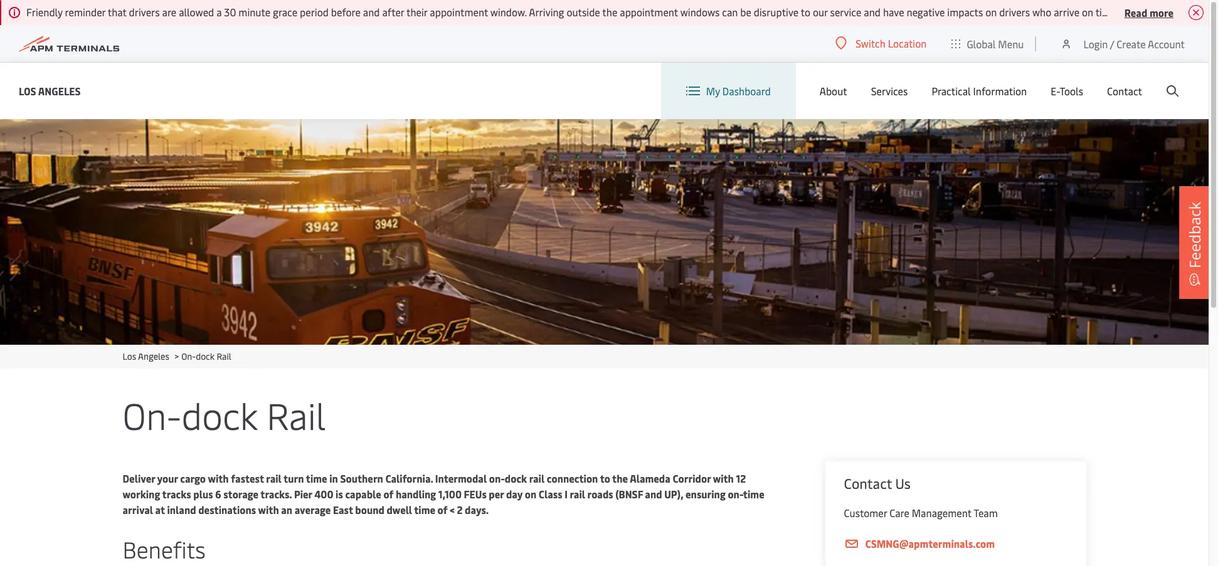 Task type: locate. For each thing, give the bounding box(es) containing it.
impacts
[[948, 5, 983, 19]]

0 vertical spatial to
[[801, 5, 811, 19]]

on-
[[181, 351, 196, 363], [123, 390, 182, 440]]

0 horizontal spatial on
[[525, 488, 537, 501]]

the
[[603, 5, 618, 19], [612, 472, 628, 486]]

with down tracks.
[[258, 503, 279, 517]]

contact
[[1107, 84, 1143, 98], [844, 474, 892, 493]]

to up roads
[[600, 472, 610, 486]]

and down alameda
[[645, 488, 662, 501]]

handling
[[396, 488, 436, 501]]

1 vertical spatial los angeles link
[[123, 351, 169, 363]]

contact us
[[844, 474, 911, 493]]

0 horizontal spatial los
[[19, 84, 36, 98]]

the right 'outside'
[[603, 5, 618, 19]]

rail
[[266, 472, 282, 486], [529, 472, 545, 486], [570, 488, 585, 501]]

class
[[539, 488, 563, 501]]

cargo
[[180, 472, 206, 486]]

0 horizontal spatial of
[[384, 488, 394, 501]]

0 horizontal spatial contact
[[844, 474, 892, 493]]

that right drivers
[[1155, 5, 1173, 19]]

contact down the login / create account link
[[1107, 84, 1143, 98]]

1 horizontal spatial contact
[[1107, 84, 1143, 98]]

1 drivers from the left
[[129, 5, 160, 19]]

12
[[736, 472, 746, 486]]

of up dwell
[[384, 488, 394, 501]]

1 vertical spatial rail
[[267, 390, 326, 440]]

appointment left windows
[[620, 5, 678, 19]]

los angeles link
[[19, 83, 81, 99], [123, 351, 169, 363]]

about
[[820, 84, 847, 98]]

2 arrive from the left
[[1176, 5, 1202, 19]]

with up 6
[[208, 472, 229, 486]]

dock
[[196, 351, 215, 363], [182, 390, 257, 440], [505, 472, 527, 486]]

read more
[[1125, 5, 1174, 19]]

time.
[[1096, 5, 1118, 19]]

e-
[[1051, 84, 1060, 98]]

/
[[1110, 37, 1115, 51]]

1 horizontal spatial los angeles link
[[123, 351, 169, 363]]

0 vertical spatial los angeles link
[[19, 83, 81, 99]]

and left 'have'
[[864, 5, 881, 19]]

rail up tracks.
[[266, 472, 282, 486]]

0 horizontal spatial angeles
[[38, 84, 81, 98]]

6
[[215, 488, 221, 501]]

1 horizontal spatial that
[[1155, 5, 1173, 19]]

1 horizontal spatial of
[[438, 503, 448, 517]]

on right impacts
[[986, 5, 997, 19]]

roads
[[588, 488, 613, 501]]

dock inside deliver your cargo with fastest rail turn time in southern california. intermodal on-dock rail connection to the alameda corridor with 12 working tracks plus 6 storage tracks. pier 400 is capable of handling 1,100 feus per day on class i rail roads (bnsf and up), ensuring on-time arrival at inland destinations with an average east bound dwell time of < 2 days.
[[505, 472, 527, 486]]

time down 12
[[743, 488, 765, 501]]

per
[[489, 488, 504, 501]]

2 horizontal spatial and
[[864, 5, 881, 19]]

to
[[801, 5, 811, 19], [600, 472, 610, 486]]

0 vertical spatial on-
[[181, 351, 196, 363]]

bound
[[355, 503, 385, 517]]

csmng@apmterminals.com
[[866, 537, 995, 551]]

0 vertical spatial angeles
[[38, 84, 81, 98]]

0 vertical spatial of
[[384, 488, 394, 501]]

drivers left who
[[1000, 5, 1030, 19]]

angeles
[[38, 84, 81, 98], [138, 351, 169, 363]]

0 horizontal spatial to
[[600, 472, 610, 486]]

days.
[[465, 503, 489, 517]]

deliver
[[123, 472, 155, 486]]

>
[[175, 351, 179, 363]]

time down 'handling'
[[414, 503, 435, 517]]

1 appointment from the left
[[430, 5, 488, 19]]

1 vertical spatial to
[[600, 472, 610, 486]]

after
[[382, 5, 404, 19]]

customer care management team
[[844, 506, 998, 520]]

the inside deliver your cargo with fastest rail turn time in southern california. intermodal on-dock rail connection to the alameda corridor with 12 working tracks plus 6 storage tracks. pier 400 is capable of handling 1,100 feus per day on class i rail roads (bnsf and up), ensuring on-time arrival at inland destinations with an average east bound dwell time of < 2 days.
[[612, 472, 628, 486]]

contact for contact us
[[844, 474, 892, 493]]

create
[[1117, 37, 1146, 51]]

1 arrive from the left
[[1054, 5, 1080, 19]]

0 vertical spatial contact
[[1107, 84, 1143, 98]]

with left 12
[[713, 472, 734, 486]]

is
[[336, 488, 343, 501]]

feedback
[[1185, 202, 1205, 268]]

tracks
[[162, 488, 191, 501]]

practical information
[[932, 84, 1027, 98]]

order services image
[[0, 119, 1209, 345]]

of
[[384, 488, 394, 501], [438, 503, 448, 517]]

with
[[208, 472, 229, 486], [713, 472, 734, 486], [258, 503, 279, 517]]

benefits
[[123, 534, 206, 565]]

of left <
[[438, 503, 448, 517]]

0 horizontal spatial los angeles link
[[19, 83, 81, 99]]

appointment
[[430, 5, 488, 19], [620, 5, 678, 19]]

and left the after
[[363, 5, 380, 19]]

1 horizontal spatial rail
[[529, 472, 545, 486]]

1 horizontal spatial on-
[[728, 488, 743, 501]]

los for los angeles
[[19, 84, 36, 98]]

on left time.
[[1082, 5, 1094, 19]]

1 horizontal spatial arrive
[[1176, 5, 1202, 19]]

arrive right who
[[1054, 5, 1080, 19]]

csmng@apmterminals.com link
[[844, 536, 1068, 552]]

los
[[19, 84, 36, 98], [123, 351, 136, 363]]

global menu button
[[939, 25, 1037, 62]]

1 horizontal spatial time
[[414, 503, 435, 517]]

location
[[888, 36, 927, 50]]

1 vertical spatial angeles
[[138, 351, 169, 363]]

plus
[[193, 488, 213, 501]]

1 horizontal spatial los
[[123, 351, 136, 363]]

practical information button
[[932, 63, 1027, 119]]

the up (bnsf
[[612, 472, 628, 486]]

are
[[162, 5, 176, 19]]

ensuring
[[686, 488, 726, 501]]

2
[[457, 503, 463, 517]]

drivers
[[129, 5, 160, 19], [1000, 5, 1030, 19]]

1 horizontal spatial appointment
[[620, 5, 678, 19]]

2 that from the left
[[1155, 5, 1173, 19]]

0 horizontal spatial drivers
[[129, 5, 160, 19]]

2 drivers from the left
[[1000, 5, 1030, 19]]

window.
[[490, 5, 527, 19]]

1 horizontal spatial angeles
[[138, 351, 169, 363]]

0 horizontal spatial appointment
[[430, 5, 488, 19]]

information
[[973, 84, 1027, 98]]

appointment right the their
[[430, 5, 488, 19]]

login
[[1084, 37, 1108, 51]]

to left our
[[801, 5, 811, 19]]

on-dock rail
[[123, 390, 326, 440]]

0 horizontal spatial time
[[306, 472, 327, 486]]

1 vertical spatial los
[[123, 351, 136, 363]]

california. intermodal
[[386, 472, 487, 486]]

allowed
[[179, 5, 214, 19]]

services
[[871, 84, 908, 98]]

1 vertical spatial the
[[612, 472, 628, 486]]

drivers left are
[[129, 5, 160, 19]]

global
[[967, 37, 996, 51]]

1 vertical spatial on-
[[123, 390, 182, 440]]

on right the day
[[525, 488, 537, 501]]

arrive left out
[[1176, 5, 1202, 19]]

0 horizontal spatial with
[[208, 472, 229, 486]]

2 horizontal spatial on
[[1082, 5, 1094, 19]]

be
[[741, 5, 752, 19]]

up),
[[665, 488, 684, 501]]

arrive
[[1054, 5, 1080, 19], [1176, 5, 1202, 19]]

minute
[[239, 5, 271, 19]]

rail up class
[[529, 472, 545, 486]]

0 vertical spatial los
[[19, 84, 36, 98]]

1 vertical spatial time
[[743, 488, 765, 501]]

on-
[[489, 472, 505, 486], [728, 488, 743, 501]]

my
[[706, 84, 720, 98]]

contact up customer
[[844, 474, 892, 493]]

1 horizontal spatial and
[[645, 488, 662, 501]]

1 horizontal spatial drivers
[[1000, 5, 1030, 19]]

1 horizontal spatial rail
[[267, 390, 326, 440]]

on
[[986, 5, 997, 19], [1082, 5, 1094, 19], [525, 488, 537, 501]]

time left "in" on the left of page
[[306, 472, 327, 486]]

1 horizontal spatial on
[[986, 5, 997, 19]]

out
[[1204, 5, 1218, 19]]

0 horizontal spatial arrive
[[1054, 5, 1080, 19]]

that right the reminder
[[108, 5, 127, 19]]

on- down 12
[[728, 488, 743, 501]]

more
[[1150, 5, 1174, 19]]

angeles inside 'los angeles' link
[[38, 84, 81, 98]]

0 vertical spatial the
[[603, 5, 618, 19]]

0 vertical spatial on-
[[489, 472, 505, 486]]

0 horizontal spatial that
[[108, 5, 127, 19]]

on- up per
[[489, 472, 505, 486]]

1 vertical spatial contact
[[844, 474, 892, 493]]

about button
[[820, 63, 847, 119]]

e-tools
[[1051, 84, 1084, 98]]

0 vertical spatial rail
[[217, 351, 231, 363]]

time
[[306, 472, 327, 486], [743, 488, 765, 501], [414, 503, 435, 517]]

2 vertical spatial dock
[[505, 472, 527, 486]]

rail right i
[[570, 488, 585, 501]]



Task type: describe. For each thing, give the bounding box(es) containing it.
account
[[1148, 37, 1185, 51]]

feedback button
[[1180, 186, 1211, 299]]

1 horizontal spatial with
[[258, 503, 279, 517]]

tracks.
[[261, 488, 292, 501]]

contact button
[[1107, 63, 1143, 119]]

1 vertical spatial dock
[[182, 390, 257, 440]]

disruptive
[[754, 5, 799, 19]]

turn
[[284, 472, 304, 486]]

2 horizontal spatial with
[[713, 472, 734, 486]]

switch location button
[[836, 36, 927, 50]]

2 appointment from the left
[[620, 5, 678, 19]]

drivers
[[1121, 5, 1152, 19]]

contact for contact
[[1107, 84, 1143, 98]]

feus
[[464, 488, 487, 501]]

e-tools button
[[1051, 63, 1084, 119]]

working
[[123, 488, 160, 501]]

an
[[281, 503, 292, 517]]

have
[[883, 5, 904, 19]]

close alert image
[[1189, 5, 1204, 20]]

a
[[217, 5, 222, 19]]

who
[[1033, 5, 1052, 19]]

fastest
[[231, 472, 264, 486]]

arrival
[[123, 503, 153, 517]]

switch
[[856, 36, 886, 50]]

service
[[830, 5, 862, 19]]

2 vertical spatial time
[[414, 503, 435, 517]]

team
[[974, 506, 998, 520]]

2 horizontal spatial rail
[[570, 488, 585, 501]]

angeles for los angeles
[[38, 84, 81, 98]]

capable
[[345, 488, 381, 501]]

friendly
[[26, 5, 63, 19]]

1 that from the left
[[108, 5, 127, 19]]

destinations
[[198, 503, 256, 517]]

1 vertical spatial of
[[438, 503, 448, 517]]

us
[[896, 474, 911, 493]]

0 vertical spatial time
[[306, 472, 327, 486]]

my dashboard button
[[686, 63, 771, 119]]

2 horizontal spatial time
[[743, 488, 765, 501]]

dashboard
[[723, 84, 771, 98]]

<
[[450, 503, 455, 517]]

storage
[[224, 488, 259, 501]]

pier
[[294, 488, 312, 501]]

your
[[157, 472, 178, 486]]

los angeles > on-dock rail
[[123, 351, 231, 363]]

windows
[[681, 5, 720, 19]]

connection
[[547, 472, 598, 486]]

our
[[813, 5, 828, 19]]

negative
[[907, 5, 945, 19]]

400
[[315, 488, 334, 501]]

can
[[722, 5, 738, 19]]

at
[[155, 503, 165, 517]]

login / create account link
[[1061, 25, 1185, 62]]

(bnsf
[[616, 488, 643, 501]]

tools
[[1060, 84, 1084, 98]]

deliver your cargo with fastest rail turn time in southern california. intermodal on-dock rail connection to the alameda corridor with 12 working tracks plus 6 storage tracks. pier 400 is capable of handling 1,100 feus per day on class i rail roads (bnsf and up), ensuring on-time arrival at inland destinations with an average east bound dwell time of < 2 days.
[[123, 472, 765, 517]]

dwell
[[387, 503, 412, 517]]

day
[[506, 488, 523, 501]]

switch location
[[856, 36, 927, 50]]

0 horizontal spatial on-
[[489, 472, 505, 486]]

and inside deliver your cargo with fastest rail turn time in southern california. intermodal on-dock rail connection to the alameda corridor with 12 working tracks plus 6 storage tracks. pier 400 is capable of handling 1,100 feus per day on class i rail roads (bnsf and up), ensuring on-time arrival at inland destinations with an average east bound dwell time of < 2 days.
[[645, 488, 662, 501]]

southern
[[340, 472, 383, 486]]

their
[[407, 5, 428, 19]]

0 horizontal spatial rail
[[266, 472, 282, 486]]

los for los angeles > on-dock rail
[[123, 351, 136, 363]]

read more button
[[1125, 4, 1174, 20]]

login / create account
[[1084, 37, 1185, 51]]

global menu
[[967, 37, 1024, 51]]

on inside deliver your cargo with fastest rail turn time in southern california. intermodal on-dock rail connection to the alameda corridor with 12 working tracks plus 6 storage tracks. pier 400 is capable of handling 1,100 feus per day on class i rail roads (bnsf and up), ensuring on-time arrival at inland destinations with an average east bound dwell time of < 2 days.
[[525, 488, 537, 501]]

outside
[[567, 5, 600, 19]]

los angeles
[[19, 84, 81, 98]]

1 vertical spatial on-
[[728, 488, 743, 501]]

angeles for los angeles > on-dock rail
[[138, 351, 169, 363]]

0 vertical spatial dock
[[196, 351, 215, 363]]

0 horizontal spatial and
[[363, 5, 380, 19]]

my dashboard
[[706, 84, 771, 98]]

customer
[[844, 506, 887, 520]]

care
[[890, 506, 910, 520]]

before
[[331, 5, 361, 19]]

to inside deliver your cargo with fastest rail turn time in southern california. intermodal on-dock rail connection to the alameda corridor with 12 working tracks plus 6 storage tracks. pier 400 is capable of handling 1,100 feus per day on class i rail roads (bnsf and up), ensuring on-time arrival at inland destinations with an average east bound dwell time of < 2 days.
[[600, 472, 610, 486]]

read
[[1125, 5, 1148, 19]]

arriving
[[529, 5, 564, 19]]

i
[[565, 488, 568, 501]]

inland
[[167, 503, 196, 517]]

menu
[[998, 37, 1024, 51]]

east
[[333, 503, 353, 517]]

0 horizontal spatial rail
[[217, 351, 231, 363]]

30
[[224, 5, 236, 19]]

friendly reminder that drivers are allowed a 30 minute grace period before and after their appointment window. arriving outside the appointment windows can be disruptive to our service and have negative impacts on drivers who arrive on time. drivers that arrive out
[[26, 5, 1218, 19]]

management
[[912, 506, 972, 520]]

services button
[[871, 63, 908, 119]]

1 horizontal spatial to
[[801, 5, 811, 19]]



Task type: vqa. For each thing, say whether or not it's contained in the screenshot.
dock
yes



